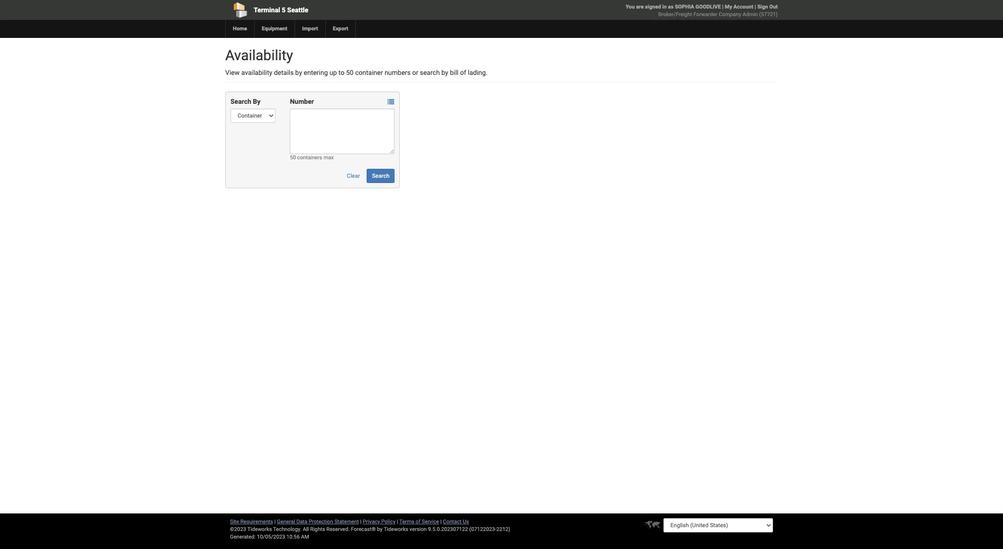 Task type: locate. For each thing, give the bounding box(es) containing it.
site requirements | general data protection statement | privacy policy | terms of service | contact us ©2023 tideworks technology. all rights reserved. forecast® by tideworks version 9.5.0.202307122 (07122023-2212) generated: 10/05/2023 10:56 am
[[230, 519, 511, 540]]

service
[[422, 519, 439, 525]]

search right clear button
[[372, 173, 390, 179]]

rights
[[310, 527, 325, 533]]

import
[[302, 26, 318, 32]]

or
[[412, 69, 419, 76]]

site
[[230, 519, 239, 525]]

general data protection statement link
[[277, 519, 359, 525]]

show list image
[[388, 99, 394, 105]]

| left sign
[[755, 4, 756, 10]]

search for search
[[372, 173, 390, 179]]

1 horizontal spatial by
[[377, 527, 383, 533]]

0 horizontal spatial 50
[[290, 155, 296, 161]]

0 horizontal spatial search
[[231, 98, 251, 105]]

| left general
[[275, 519, 276, 525]]

privacy
[[363, 519, 380, 525]]

5
[[282, 6, 286, 14]]

terminal 5 seattle link
[[225, 0, 447, 20]]

1 vertical spatial 50
[[290, 155, 296, 161]]

0 vertical spatial of
[[460, 69, 466, 76]]

terms
[[400, 519, 414, 525]]

by down privacy policy "link"
[[377, 527, 383, 533]]

technology.
[[273, 527, 302, 533]]

to
[[339, 69, 345, 76]]

import link
[[295, 20, 325, 38]]

1 horizontal spatial of
[[460, 69, 466, 76]]

home link
[[225, 20, 254, 38]]

details
[[274, 69, 294, 76]]

|
[[723, 4, 724, 10], [755, 4, 756, 10], [275, 519, 276, 525], [360, 519, 362, 525], [397, 519, 398, 525], [441, 519, 442, 525]]

| up 9.5.0.202307122
[[441, 519, 442, 525]]

entering
[[304, 69, 328, 76]]

10/05/2023
[[257, 534, 285, 540]]

by left bill at the top left
[[442, 69, 449, 76]]

sign
[[758, 4, 768, 10]]

50 right to
[[346, 69, 354, 76]]

reserved.
[[327, 527, 350, 533]]

us
[[463, 519, 469, 525]]

container
[[355, 69, 383, 76]]

my account link
[[725, 4, 754, 10]]

policy
[[381, 519, 396, 525]]

1 vertical spatial search
[[372, 173, 390, 179]]

1 horizontal spatial search
[[372, 173, 390, 179]]

protection
[[309, 519, 333, 525]]

are
[[636, 4, 644, 10]]

data
[[297, 519, 308, 525]]

clear button
[[342, 169, 365, 183]]

clear
[[347, 173, 360, 179]]

0 horizontal spatial of
[[416, 519, 421, 525]]

search left by
[[231, 98, 251, 105]]

out
[[770, 4, 778, 10]]

0 vertical spatial 50
[[346, 69, 354, 76]]

search
[[231, 98, 251, 105], [372, 173, 390, 179]]

search inside 'button'
[[372, 173, 390, 179]]

availability
[[225, 47, 293, 64]]

50 containers max
[[290, 155, 334, 161]]

numbers
[[385, 69, 411, 76]]

| up forecast®
[[360, 519, 362, 525]]

sophia
[[675, 4, 695, 10]]

| up tideworks
[[397, 519, 398, 525]]

50 left containers
[[290, 155, 296, 161]]

broker/freight
[[659, 11, 693, 18]]

privacy policy link
[[363, 519, 396, 525]]

0 vertical spatial search
[[231, 98, 251, 105]]

by right details
[[295, 69, 302, 76]]

2212)
[[497, 527, 511, 533]]

my
[[725, 4, 733, 10]]

| left 'my'
[[723, 4, 724, 10]]

of
[[460, 69, 466, 76], [416, 519, 421, 525]]

by
[[295, 69, 302, 76], [442, 69, 449, 76], [377, 527, 383, 533]]

by
[[253, 98, 261, 105]]

bill
[[450, 69, 459, 76]]

©2023 tideworks
[[230, 527, 272, 533]]

contact
[[443, 519, 462, 525]]

1 vertical spatial of
[[416, 519, 421, 525]]

of up version
[[416, 519, 421, 525]]

50
[[346, 69, 354, 76], [290, 155, 296, 161]]

tideworks
[[384, 527, 408, 533]]

of right bill at the top left
[[460, 69, 466, 76]]

you
[[626, 4, 635, 10]]

account
[[734, 4, 754, 10]]



Task type: describe. For each thing, give the bounding box(es) containing it.
forecast®
[[351, 527, 376, 533]]

0 horizontal spatial by
[[295, 69, 302, 76]]

signed
[[645, 4, 661, 10]]

sign out link
[[758, 4, 778, 10]]

generated:
[[230, 534, 256, 540]]

view availability details by entering up to 50 container numbers or search by bill of lading.
[[225, 69, 488, 76]]

9.5.0.202307122
[[428, 527, 468, 533]]

seattle
[[287, 6, 308, 14]]

containers
[[297, 155, 322, 161]]

2 horizontal spatial by
[[442, 69, 449, 76]]

requirements
[[240, 519, 273, 525]]

terminal
[[254, 6, 280, 14]]

availability
[[241, 69, 272, 76]]

forwarder
[[694, 11, 718, 18]]

1 horizontal spatial 50
[[346, 69, 354, 76]]

(57721)
[[760, 11, 778, 18]]

equipment link
[[254, 20, 295, 38]]

search
[[420, 69, 440, 76]]

max
[[324, 155, 334, 161]]

home
[[233, 26, 247, 32]]

terms of service link
[[400, 519, 439, 525]]

as
[[668, 4, 674, 10]]

(07122023-
[[470, 527, 497, 533]]

by inside site requirements | general data protection statement | privacy policy | terms of service | contact us ©2023 tideworks technology. all rights reserved. forecast® by tideworks version 9.5.0.202307122 (07122023-2212) generated: 10/05/2023 10:56 am
[[377, 527, 383, 533]]

site requirements link
[[230, 519, 273, 525]]

search button
[[367, 169, 395, 183]]

up
[[330, 69, 337, 76]]

lading.
[[468, 69, 488, 76]]

goodlive
[[696, 4, 721, 10]]

admin
[[743, 11, 758, 18]]

am
[[301, 534, 309, 540]]

general
[[277, 519, 295, 525]]

search for search by
[[231, 98, 251, 105]]

of inside site requirements | general data protection statement | privacy policy | terms of service | contact us ©2023 tideworks technology. all rights reserved. forecast® by tideworks version 9.5.0.202307122 (07122023-2212) generated: 10/05/2023 10:56 am
[[416, 519, 421, 525]]

statement
[[335, 519, 359, 525]]

export
[[333, 26, 348, 32]]

company
[[719, 11, 742, 18]]

version
[[410, 527, 427, 533]]

all
[[303, 527, 309, 533]]

number
[[290, 98, 314, 105]]

in
[[663, 4, 667, 10]]

contact us link
[[443, 519, 469, 525]]

you are signed in as sophia goodlive | my account | sign out broker/freight forwarder company admin (57721)
[[626, 4, 778, 18]]

Number text field
[[290, 109, 395, 154]]

equipment
[[262, 26, 287, 32]]

export link
[[325, 20, 356, 38]]

search by
[[231, 98, 261, 105]]

10:56
[[287, 534, 300, 540]]

terminal 5 seattle
[[254, 6, 308, 14]]

view
[[225, 69, 240, 76]]



Task type: vqa. For each thing, say whether or not it's contained in the screenshot.
50 to the left
yes



